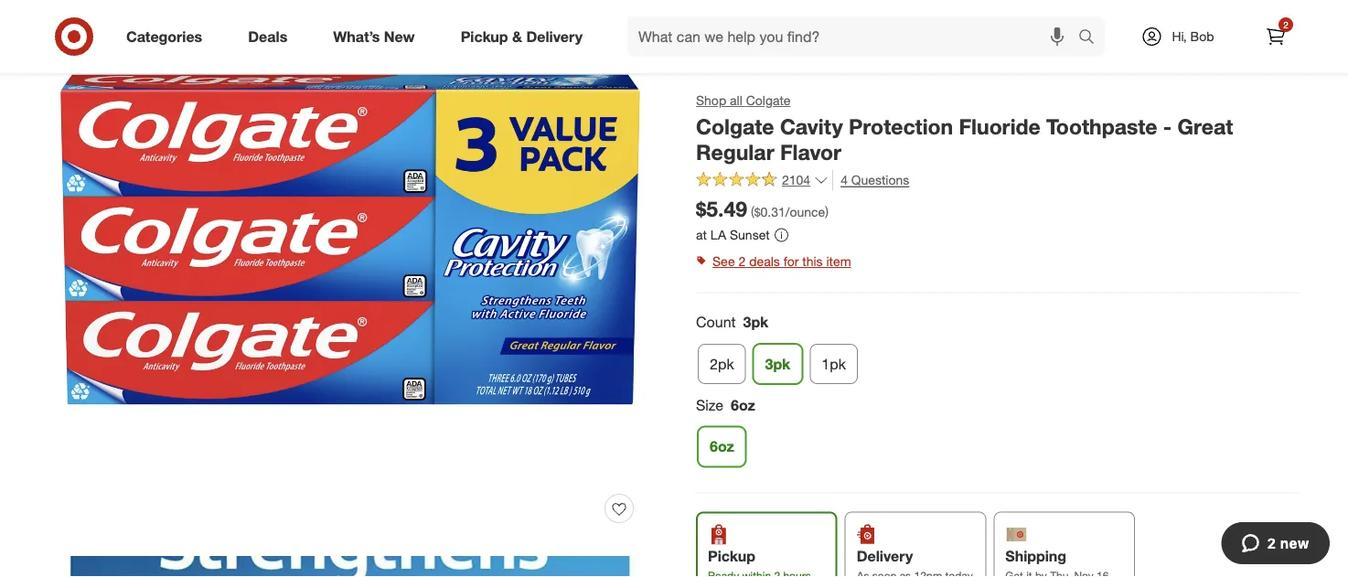 Task type: locate. For each thing, give the bounding box(es) containing it.
1 horizontal spatial 2
[[1284, 19, 1289, 30]]

flavor
[[780, 140, 841, 165]]

1pk
[[822, 355, 846, 373]]

What can we help you find? suggestions appear below search field
[[628, 16, 1083, 57]]

1 horizontal spatial delivery
[[857, 548, 913, 566]]

questions
[[851, 172, 910, 188]]

0 horizontal spatial delivery
[[526, 28, 583, 45]]

what's new
[[333, 28, 415, 45]]

item
[[826, 253, 851, 269]]

pickup & delivery link
[[445, 16, 606, 57]]

size
[[696, 396, 724, 414]]

1 horizontal spatial pickup
[[708, 548, 756, 566]]

1 vertical spatial 3pk
[[765, 355, 791, 373]]

0 vertical spatial 2
[[1284, 19, 1289, 30]]

bob
[[1191, 28, 1214, 44]]

2 right "bob"
[[1284, 19, 1289, 30]]

0 horizontal spatial 2
[[739, 253, 746, 269]]

colgate cavity protection fluoride toothpaste - great regular flavor, 1 of 7 image
[[48, 0, 652, 542]]

3pk left 1pk
[[765, 355, 791, 373]]

deals
[[749, 253, 780, 269]]

delivery
[[526, 28, 583, 45], [857, 548, 913, 566]]

$5.49 ( $0.31 /ounce )
[[696, 196, 829, 222]]

at
[[696, 227, 707, 243]]

0 horizontal spatial pickup
[[461, 28, 508, 45]]

2pk link
[[698, 344, 746, 384]]

size 6oz
[[696, 396, 755, 414]]

count 3pk
[[696, 313, 769, 331]]

group containing size
[[694, 395, 1300, 475]]

see
[[713, 253, 735, 269]]

1 vertical spatial pickup
[[708, 548, 756, 566]]

pickup
[[461, 28, 508, 45], [708, 548, 756, 566]]

see 2 deals for this item link
[[696, 249, 1300, 274]]

0 vertical spatial group
[[694, 312, 1300, 391]]

4 questions link
[[833, 170, 910, 191]]

hi,
[[1172, 28, 1187, 44]]

1 vertical spatial delivery
[[857, 548, 913, 566]]

$0.31
[[754, 204, 786, 220]]

1 vertical spatial 6oz
[[710, 438, 734, 456]]

1 vertical spatial colgate
[[696, 113, 774, 139]]

new
[[384, 28, 415, 45]]

3pk right count
[[743, 313, 769, 331]]

6oz right size
[[731, 396, 755, 414]]

1 group from the top
[[694, 312, 1300, 391]]

regular
[[696, 140, 774, 165]]

colgate
[[746, 92, 791, 108], [696, 113, 774, 139]]

1 vertical spatial group
[[694, 395, 1300, 475]]

6oz down size 6oz
[[710, 438, 734, 456]]

group
[[694, 312, 1300, 391], [694, 395, 1300, 475]]

0 vertical spatial colgate
[[746, 92, 791, 108]]

2 group from the top
[[694, 395, 1300, 475]]

2 inside 'link'
[[1284, 19, 1289, 30]]

0 vertical spatial pickup
[[461, 28, 508, 45]]

6oz
[[731, 396, 755, 414], [710, 438, 734, 456]]

delivery inside button
[[857, 548, 913, 566]]

fluoride
[[959, 113, 1041, 139]]

delivery button
[[845, 512, 986, 577]]

-
[[1163, 113, 1172, 139]]

3pk
[[743, 313, 769, 331], [765, 355, 791, 373]]

3pk link
[[753, 344, 802, 384]]

colgate right all
[[746, 92, 791, 108]]

at la sunset
[[696, 227, 770, 243]]

colgate down all
[[696, 113, 774, 139]]

for
[[784, 253, 799, 269]]

2 right see
[[739, 253, 746, 269]]

2
[[1284, 19, 1289, 30], [739, 253, 746, 269]]

pickup inside button
[[708, 548, 756, 566]]



Task type: vqa. For each thing, say whether or not it's contained in the screenshot.
Sign in at right top
no



Task type: describe. For each thing, give the bounding box(es) containing it.
(
[[751, 204, 754, 220]]

hi, bob
[[1172, 28, 1214, 44]]

1 vertical spatial 2
[[739, 253, 746, 269]]

2 link
[[1256, 16, 1296, 57]]

4 questions
[[841, 172, 910, 188]]

great
[[1178, 113, 1233, 139]]

what's
[[333, 28, 380, 45]]

pickup button
[[696, 512, 838, 577]]

protection
[[849, 113, 953, 139]]

pickup & delivery
[[461, 28, 583, 45]]

0 vertical spatial 3pk
[[743, 313, 769, 331]]

search button
[[1070, 16, 1114, 60]]

shipping button
[[994, 512, 1135, 577]]

all
[[730, 92, 743, 108]]

6oz link
[[698, 427, 746, 467]]

shop
[[696, 92, 727, 108]]

/ounce
[[786, 204, 825, 220]]

this
[[802, 253, 823, 269]]

deals link
[[233, 16, 310, 57]]

1pk link
[[810, 344, 858, 384]]

la
[[711, 227, 726, 243]]

categories
[[126, 28, 202, 45]]

categories link
[[111, 16, 225, 57]]

shipping
[[1006, 548, 1067, 566]]

group containing count
[[694, 312, 1300, 391]]

6oz inside 'link'
[[710, 438, 734, 456]]

2pk
[[710, 355, 734, 373]]

)
[[825, 204, 829, 220]]

toothpaste
[[1047, 113, 1158, 139]]

cavity
[[780, 113, 843, 139]]

&
[[512, 28, 522, 45]]

0 vertical spatial delivery
[[526, 28, 583, 45]]

count
[[696, 313, 736, 331]]

search
[[1070, 29, 1114, 47]]

2104
[[782, 172, 811, 188]]

shop all colgate colgate cavity protection fluoride toothpaste - great regular flavor
[[696, 92, 1233, 165]]

4
[[841, 172, 848, 188]]

see 2 deals for this item
[[713, 253, 851, 269]]

0 vertical spatial 6oz
[[731, 396, 755, 414]]

pickup for pickup & delivery
[[461, 28, 508, 45]]

$5.49
[[696, 196, 747, 222]]

pickup for pickup
[[708, 548, 756, 566]]

sunset
[[730, 227, 770, 243]]

what's new link
[[318, 16, 438, 57]]

deals
[[248, 28, 287, 45]]

2104 link
[[696, 170, 829, 192]]



